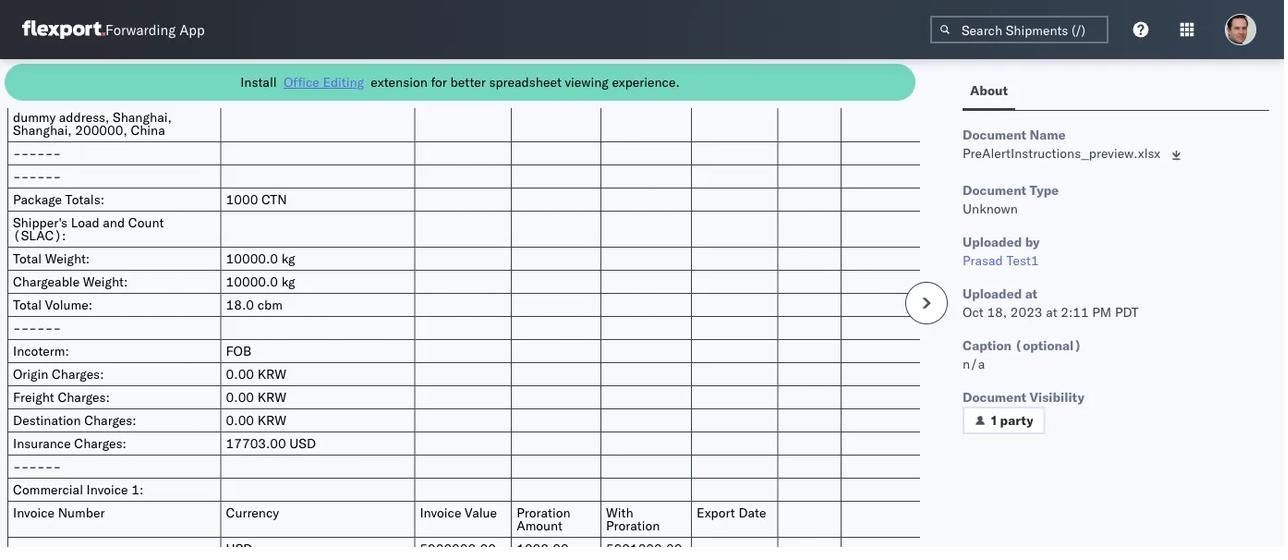 Task type: describe. For each thing, give the bounding box(es) containing it.
export
[[697, 505, 736, 521]]

with proration
[[606, 505, 660, 534]]

0.00 for freight charges:
[[226, 389, 254, 405]]

extension
[[371, 74, 428, 90]]

origin
[[13, 366, 48, 382]]

2:11
[[1061, 304, 1089, 320]]

commercial
[[13, 482, 83, 498]]

address,
[[59, 109, 109, 125]]

17703.00 usd
[[226, 435, 316, 452]]

dummy address, shanghai, shanghai, 200000, china
[[13, 109, 172, 138]]

0 horizontal spatial shanghai,
[[13, 122, 72, 138]]

0 horizontal spatial proration
[[517, 505, 571, 521]]

destination charges:
[[13, 412, 136, 428]]

2023
[[1011, 304, 1043, 320]]

0.00 krw for origin charges:
[[226, 366, 287, 382]]

date
[[739, 505, 767, 521]]

package
[[13, 191, 62, 208]]

18.0 cbm
[[226, 297, 283, 313]]

total volume:
[[13, 297, 92, 313]]

uploaded by prasad test1
[[963, 234, 1040, 269]]

1 vertical spatial at
[[1046, 304, 1058, 320]]

document name
[[963, 127, 1066, 143]]

insurance
[[13, 435, 71, 452]]

200000,
[[75, 122, 127, 138]]

18,
[[988, 304, 1008, 320]]

shipper's
[[13, 214, 67, 231]]

2 ------ from the top
[[13, 168, 61, 184]]

0.00 for origin charges:
[[226, 366, 254, 382]]

value
[[465, 505, 497, 521]]

commercial invoice 1:
[[13, 482, 144, 498]]

chargeable weight:
[[13, 274, 128, 290]]

forwarding app link
[[22, 20, 205, 39]]

load
[[71, 214, 100, 231]]

weight: for total weight:
[[45, 250, 90, 267]]

charges: for freight charges:
[[58, 389, 110, 405]]

1 party
[[992, 412, 1034, 428]]

export date
[[697, 505, 767, 521]]

4 ------ from the top
[[13, 458, 61, 475]]

total weight:
[[13, 250, 90, 267]]

prealertinstructions_preview.xlsx
[[963, 145, 1161, 161]]

pm
[[1093, 304, 1112, 320]]

18.0
[[226, 297, 254, 313]]

about
[[971, 82, 1008, 98]]

uploaded at oct 18, 2023 at 2:11 pm pdt
[[963, 286, 1139, 320]]

1:
[[131, 482, 144, 498]]

type
[[1030, 182, 1059, 198]]

10000.0 kg for total weight:
[[226, 250, 295, 267]]

amount
[[517, 518, 563, 534]]

weight: for chargeable weight:
[[83, 274, 128, 290]]

caption (optional) n/a
[[963, 337, 1082, 372]]

total for total volume:
[[13, 297, 42, 313]]

for
[[431, 74, 447, 90]]

1000
[[226, 191, 258, 208]]

Search Shipments (/) text field
[[931, 16, 1109, 43]]

invoice for invoice number
[[13, 505, 55, 521]]

number
[[58, 505, 105, 521]]

uploaded for oct
[[963, 286, 1023, 302]]

forwarding app
[[105, 21, 205, 38]]

krw for freight charges:
[[258, 389, 287, 405]]

forwarding
[[105, 21, 176, 38]]

install
[[241, 74, 277, 90]]

10000.0 kg for chargeable weight:
[[226, 274, 295, 290]]

about button
[[963, 74, 1016, 110]]

office
[[284, 74, 320, 90]]

install office editing extension for better spreadsheet viewing experience.
[[241, 74, 680, 90]]

by
[[1026, 234, 1040, 250]]

1 party button
[[963, 407, 1046, 434]]

currency
[[226, 505, 279, 521]]

chargeable
[[13, 274, 80, 290]]



Task type: vqa. For each thing, say whether or not it's contained in the screenshot.
Document Type Unknown's DOCUMENT
yes



Task type: locate. For each thing, give the bounding box(es) containing it.
0 vertical spatial 10000.0
[[226, 250, 278, 267]]

1
[[992, 412, 997, 428]]

krw for destination charges:
[[258, 412, 287, 428]]

oct
[[963, 304, 984, 320]]

invoice for invoice value
[[420, 505, 462, 521]]

test1
[[1007, 252, 1039, 269]]

flexport. image
[[22, 20, 105, 39]]

name
[[1030, 127, 1066, 143]]

krw
[[258, 366, 287, 382], [258, 389, 287, 405], [258, 412, 287, 428]]

2 10000.0 kg from the top
[[226, 274, 295, 290]]

------ down "insurance"
[[13, 458, 61, 475]]

1 krw from the top
[[258, 366, 287, 382]]

1 horizontal spatial at
[[1046, 304, 1058, 320]]

fob
[[226, 343, 252, 359]]

0.00 for destination charges:
[[226, 412, 254, 428]]

1 vertical spatial total
[[13, 297, 42, 313]]

------ down dummy
[[13, 145, 61, 161]]

total down (slac):
[[13, 250, 42, 267]]

and
[[103, 214, 125, 231]]

cbm
[[258, 297, 283, 313]]

0 vertical spatial 0.00 krw
[[226, 366, 287, 382]]

kg for total weight:
[[282, 250, 295, 267]]

spreadsheet
[[489, 74, 562, 90]]

1 ------ from the top
[[13, 145, 61, 161]]

10000.0
[[226, 250, 278, 267], [226, 274, 278, 290]]

(slac):
[[13, 227, 66, 244]]

charges: up destination charges:
[[58, 389, 110, 405]]

proration
[[517, 505, 571, 521], [606, 518, 660, 534]]

0 vertical spatial kg
[[282, 250, 295, 267]]

2 vertical spatial document
[[963, 389, 1027, 405]]

0 vertical spatial uploaded
[[963, 234, 1023, 250]]

count
[[128, 214, 164, 231]]

1 0.00 krw from the top
[[226, 366, 287, 382]]

1 vertical spatial kg
[[282, 274, 295, 290]]

invoice down the commercial
[[13, 505, 55, 521]]

ctn
[[262, 191, 287, 208]]

origin charges:
[[13, 366, 104, 382]]

uploaded inside uploaded by prasad test1
[[963, 234, 1023, 250]]

2 vertical spatial 0.00 krw
[[226, 412, 287, 428]]

app
[[179, 21, 205, 38]]

charges: for origin charges:
[[52, 366, 104, 382]]

freight charges:
[[13, 389, 110, 405]]

0 vertical spatial total
[[13, 250, 42, 267]]

document up unknown
[[963, 182, 1027, 198]]

invoice
[[87, 482, 128, 498], [13, 505, 55, 521], [420, 505, 462, 521]]

2 uploaded from the top
[[963, 286, 1023, 302]]

1 vertical spatial 0.00
[[226, 389, 254, 405]]

office editing link
[[284, 73, 364, 92]]

1 vertical spatial 10000.0
[[226, 274, 278, 290]]

viewing
[[565, 74, 609, 90]]

charges: for destination charges:
[[84, 412, 136, 428]]

with
[[606, 505, 634, 521]]

document up the '1'
[[963, 389, 1027, 405]]

prasad
[[963, 252, 1004, 269]]

1 horizontal spatial proration
[[606, 518, 660, 534]]

charges: up insurance charges:
[[84, 412, 136, 428]]

document for document name
[[963, 127, 1027, 143]]

uploaded up 18,
[[963, 286, 1023, 302]]

charges: up freight charges:
[[52, 366, 104, 382]]

1 uploaded from the top
[[963, 234, 1023, 250]]

proration left export
[[606, 518, 660, 534]]

1 vertical spatial 10000.0 kg
[[226, 274, 295, 290]]

kg for chargeable weight:
[[282, 274, 295, 290]]

visibility
[[1030, 389, 1085, 405]]

2 kg from the top
[[282, 274, 295, 290]]

weight: up chargeable weight:
[[45, 250, 90, 267]]

1 0.00 from the top
[[226, 366, 254, 382]]

0 vertical spatial krw
[[258, 366, 287, 382]]

at
[[1026, 286, 1038, 302], [1046, 304, 1058, 320]]

invoice value
[[420, 505, 497, 521]]

2 0.00 krw from the top
[[226, 389, 287, 405]]

unknown
[[963, 201, 1018, 217]]

uploaded up prasad
[[963, 234, 1023, 250]]

0.00 krw for freight charges:
[[226, 389, 287, 405]]

2 vertical spatial 0.00
[[226, 412, 254, 428]]

------ up 'incoterm:'
[[13, 320, 61, 336]]

weight:
[[45, 250, 90, 267], [83, 274, 128, 290]]

document inside document type unknown
[[963, 182, 1027, 198]]

document down "about" button
[[963, 127, 1027, 143]]

insurance charges:
[[13, 435, 126, 452]]

incoterm:
[[13, 343, 69, 359]]

10000.0 for chargeable weight:
[[226, 274, 278, 290]]

0.00
[[226, 366, 254, 382], [226, 389, 254, 405], [226, 412, 254, 428]]

volume:
[[45, 297, 92, 313]]

1 vertical spatial weight:
[[83, 274, 128, 290]]

uploaded for prasad
[[963, 234, 1023, 250]]

------
[[13, 145, 61, 161], [13, 168, 61, 184], [13, 320, 61, 336], [13, 458, 61, 475]]

krw for origin charges:
[[258, 366, 287, 382]]

uploaded
[[963, 234, 1023, 250], [963, 286, 1023, 302]]

proration amount
[[517, 505, 571, 534]]

3 0.00 krw from the top
[[226, 412, 287, 428]]

1000 ctn
[[226, 191, 287, 208]]

2 document from the top
[[963, 182, 1027, 198]]

total for total weight:
[[13, 250, 42, 267]]

invoice number
[[13, 505, 105, 521]]

invoice left value
[[420, 505, 462, 521]]

china
[[131, 122, 165, 138]]

charges: for insurance charges:
[[74, 435, 126, 452]]

-
[[13, 145, 21, 161], [21, 145, 29, 161], [29, 145, 37, 161], [37, 145, 45, 161], [45, 145, 53, 161], [53, 145, 61, 161], [13, 168, 21, 184], [21, 168, 29, 184], [29, 168, 37, 184], [37, 168, 45, 184], [45, 168, 53, 184], [53, 168, 61, 184], [13, 320, 21, 336], [21, 320, 29, 336], [29, 320, 37, 336], [37, 320, 45, 336], [45, 320, 53, 336], [53, 320, 61, 336], [13, 458, 21, 475], [21, 458, 29, 475], [29, 458, 37, 475], [37, 458, 45, 475], [45, 458, 53, 475], [53, 458, 61, 475]]

0 vertical spatial 10000.0 kg
[[226, 250, 295, 267]]

dummy
[[13, 109, 56, 125]]

n/a
[[963, 356, 986, 372]]

proration right value
[[517, 505, 571, 521]]

shanghai, left 200000,
[[13, 122, 72, 138]]

shanghai, right address,
[[113, 109, 172, 125]]

at up 2023
[[1026, 286, 1038, 302]]

editing
[[323, 74, 364, 90]]

2 0.00 from the top
[[226, 389, 254, 405]]

2 vertical spatial krw
[[258, 412, 287, 428]]

caption
[[963, 337, 1012, 354]]

1 vertical spatial uploaded
[[963, 286, 1023, 302]]

2 krw from the top
[[258, 389, 287, 405]]

document
[[963, 127, 1027, 143], [963, 182, 1027, 198], [963, 389, 1027, 405]]

3 ------ from the top
[[13, 320, 61, 336]]

1 vertical spatial krw
[[258, 389, 287, 405]]

2 10000.0 from the top
[[226, 274, 278, 290]]

(optional)
[[1015, 337, 1082, 354]]

0 vertical spatial document
[[963, 127, 1027, 143]]

document visibility
[[963, 389, 1085, 405]]

10000.0 kg
[[226, 250, 295, 267], [226, 274, 295, 290]]

3 krw from the top
[[258, 412, 287, 428]]

0.00 krw for destination charges:
[[226, 412, 287, 428]]

0 horizontal spatial at
[[1026, 286, 1038, 302]]

1 horizontal spatial shanghai,
[[113, 109, 172, 125]]

freight
[[13, 389, 54, 405]]

0 vertical spatial 0.00
[[226, 366, 254, 382]]

experience.
[[612, 74, 680, 90]]

1 10000.0 from the top
[[226, 250, 278, 267]]

pdt
[[1116, 304, 1139, 320]]

party
[[1001, 412, 1034, 428]]

invoice left the 1:
[[87, 482, 128, 498]]

10000.0 for total weight:
[[226, 250, 278, 267]]

shipper's load and count (slac):
[[13, 214, 164, 244]]

charges:
[[52, 366, 104, 382], [58, 389, 110, 405], [84, 412, 136, 428], [74, 435, 126, 452]]

uploaded inside uploaded at oct 18, 2023 at 2:11 pm pdt
[[963, 286, 1023, 302]]

------ up package
[[13, 168, 61, 184]]

destination
[[13, 412, 81, 428]]

17703.00
[[226, 435, 286, 452]]

2 horizontal spatial invoice
[[420, 505, 462, 521]]

1 document from the top
[[963, 127, 1027, 143]]

document for document type unknown
[[963, 182, 1027, 198]]

total
[[13, 250, 42, 267], [13, 297, 42, 313]]

0 horizontal spatial invoice
[[13, 505, 55, 521]]

document type unknown
[[963, 182, 1059, 217]]

1 vertical spatial document
[[963, 182, 1027, 198]]

0 vertical spatial weight:
[[45, 250, 90, 267]]

totals:
[[65, 191, 104, 208]]

kg
[[282, 250, 295, 267], [282, 274, 295, 290]]

1 total from the top
[[13, 250, 42, 267]]

3 document from the top
[[963, 389, 1027, 405]]

1 vertical spatial 0.00 krw
[[226, 389, 287, 405]]

weight: up volume:
[[83, 274, 128, 290]]

charges: down destination charges:
[[74, 435, 126, 452]]

2 total from the top
[[13, 297, 42, 313]]

1 horizontal spatial invoice
[[87, 482, 128, 498]]

at left the 2:11
[[1046, 304, 1058, 320]]

better
[[451, 74, 486, 90]]

document for document visibility
[[963, 389, 1027, 405]]

usd
[[290, 435, 316, 452]]

total down chargeable
[[13, 297, 42, 313]]

3 0.00 from the top
[[226, 412, 254, 428]]

shanghai,
[[113, 109, 172, 125], [13, 122, 72, 138]]

0 vertical spatial at
[[1026, 286, 1038, 302]]

1 kg from the top
[[282, 250, 295, 267]]

package totals:
[[13, 191, 104, 208]]

1 10000.0 kg from the top
[[226, 250, 295, 267]]



